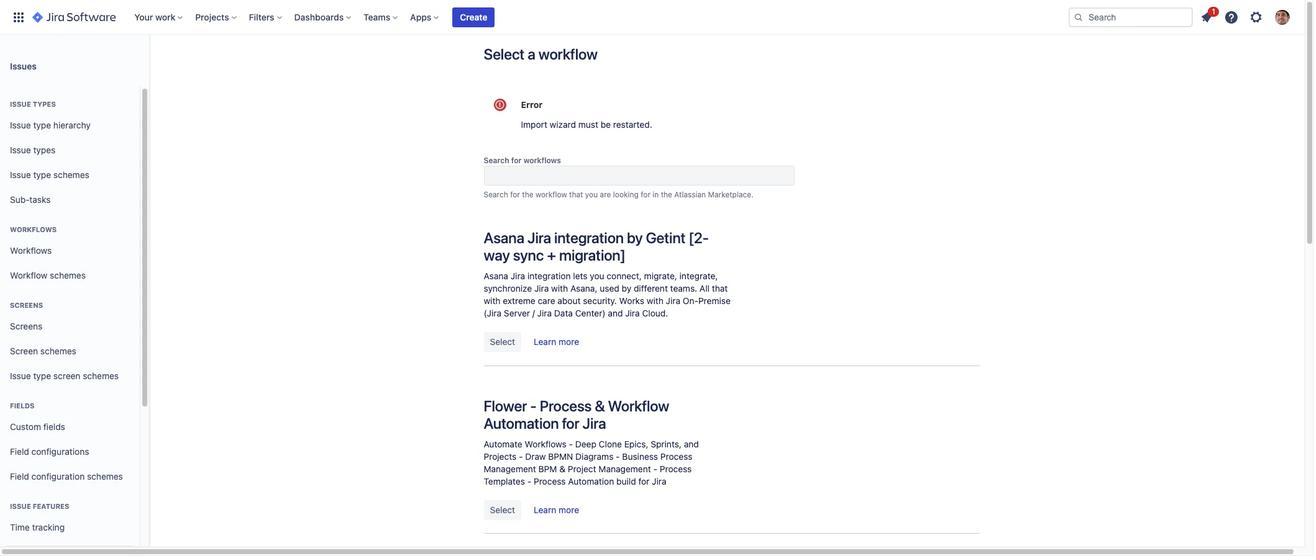 Task type: vqa. For each thing, say whether or not it's contained in the screenshot.
2nd Group from the bottom
no



Task type: locate. For each thing, give the bounding box(es) containing it.
0 vertical spatial automation
[[484, 415, 559, 433]]

projects
[[195, 11, 229, 22], [484, 452, 517, 462]]

issue for issue types
[[10, 145, 31, 155]]

learn down /
[[534, 337, 556, 347]]

2 learn more link from the top
[[528, 502, 586, 521]]

0 vertical spatial more
[[559, 337, 579, 347]]

screens
[[10, 301, 43, 310], [10, 321, 42, 332]]

field inside field configuration schemes link
[[10, 471, 29, 482]]

issues
[[10, 61, 37, 71]]

more down project
[[559, 505, 579, 516]]

1 more from the top
[[559, 337, 579, 347]]

field configuration schemes
[[10, 471, 123, 482]]

process
[[540, 398, 592, 415], [661, 452, 693, 462], [660, 464, 692, 475], [534, 477, 566, 487]]

flower
[[484, 398, 527, 415]]

workflow down workflows
[[536, 190, 567, 200]]

1 horizontal spatial projects
[[484, 452, 517, 462]]

2 vertical spatial workflows
[[525, 439, 567, 450]]

import
[[521, 119, 547, 130]]

configuration
[[31, 471, 85, 482]]

and inside asana jira integration lets you connect, migrate, integrate, synchronize jira with asana, used by different teams. all that with extreme care about security. works with jira on-premise (jira server / jira data center) and jira cloud.
[[608, 308, 623, 319]]

by
[[627, 229, 643, 247], [622, 283, 632, 294]]

by left getint
[[627, 229, 643, 247]]

2 asana from the top
[[484, 271, 508, 282]]

screens for screens link
[[10, 321, 42, 332]]

1 vertical spatial &
[[560, 464, 566, 475]]

issue for issue type schemes
[[10, 169, 31, 180]]

1 vertical spatial workflow
[[608, 398, 670, 415]]

configurations
[[31, 447, 89, 457]]

asana left '+'
[[484, 229, 525, 247]]

1 horizontal spatial that
[[712, 283, 728, 294]]

issue features group
[[5, 490, 135, 557]]

diagrams
[[576, 452, 614, 462]]

for left workflows
[[511, 156, 522, 165]]

with up "(jira"
[[484, 296, 501, 306]]

1 vertical spatial more
[[559, 505, 579, 516]]

0 vertical spatial workflow
[[539, 45, 598, 63]]

the down search for workflows
[[522, 190, 534, 200]]

restarted.
[[613, 119, 652, 130]]

None submit
[[484, 333, 522, 352], [484, 501, 522, 521], [484, 333, 522, 352], [484, 501, 522, 521]]

issue types group
[[5, 87, 135, 216]]

0 vertical spatial search
[[484, 156, 509, 165]]

1 learn more link from the top
[[528, 333, 586, 353]]

learn more link down data
[[528, 333, 586, 353]]

1 horizontal spatial the
[[661, 190, 672, 200]]

you right lets
[[590, 271, 605, 282]]

type inside "link"
[[33, 120, 51, 130]]

3 issue from the top
[[10, 145, 31, 155]]

1 vertical spatial field
[[10, 471, 29, 482]]

0 horizontal spatial automation
[[484, 415, 559, 433]]

& up clone
[[595, 398, 605, 415]]

integration down '+'
[[528, 271, 571, 282]]

0 horizontal spatial and
[[608, 308, 623, 319]]

with up the cloud.
[[647, 296, 664, 306]]

business
[[622, 452, 658, 462]]

workflows inside automate workflows - deep clone epics, sprints, and projects - draw bpmn diagrams - business process management bpm & project management - process templates - process automation build for jira
[[525, 439, 567, 450]]

more down data
[[559, 337, 579, 347]]

learn more down data
[[534, 337, 579, 347]]

and down the security.
[[608, 308, 623, 319]]

workflow down workflows link
[[10, 270, 47, 281]]

learn for sync
[[534, 337, 556, 347]]

type up tasks
[[33, 169, 51, 180]]

jira up synchronize on the left
[[511, 271, 525, 282]]

0 horizontal spatial workflow
[[10, 270, 47, 281]]

2 learn from the top
[[534, 505, 556, 516]]

2 search from the top
[[484, 190, 508, 200]]

management up build
[[599, 464, 651, 475]]

field up issue features
[[10, 471, 29, 482]]

that left are
[[569, 190, 583, 200]]

schemes down the field configurations 'link'
[[87, 471, 123, 482]]

workflows up draw
[[525, 439, 567, 450]]

jira down business at bottom
[[652, 477, 667, 487]]

appswitcher icon image
[[11, 10, 26, 25]]

type left "screen"
[[33, 371, 51, 381]]

banner
[[0, 0, 1305, 35]]

1 vertical spatial workflows
[[10, 245, 52, 256]]

learn more link for jira
[[528, 502, 586, 521]]

be
[[601, 119, 611, 130]]

0 horizontal spatial &
[[560, 464, 566, 475]]

type down types
[[33, 120, 51, 130]]

- right 'templates'
[[528, 477, 532, 487]]

1 vertical spatial learn more link
[[528, 502, 586, 521]]

asana for asana jira integration lets you connect, migrate, integrate, synchronize jira with asana, used by different teams. all that with extreme care about security. works with jira on-premise (jira server / jira data center) and jira cloud.
[[484, 271, 508, 282]]

search for search for workflows
[[484, 156, 509, 165]]

2 the from the left
[[661, 190, 672, 200]]

1 vertical spatial by
[[622, 283, 632, 294]]

1 vertical spatial learn more
[[534, 505, 579, 516]]

screen
[[53, 371, 80, 381]]

issue inside group
[[10, 503, 31, 511]]

2 more from the top
[[559, 505, 579, 516]]

dashboards button
[[291, 7, 356, 27]]

management
[[484, 464, 536, 475], [599, 464, 651, 475]]

2 screens from the top
[[10, 321, 42, 332]]

search for workflows
[[484, 156, 561, 165]]

1 horizontal spatial automation
[[568, 477, 614, 487]]

1 vertical spatial asana
[[484, 271, 508, 282]]

you left are
[[585, 190, 598, 200]]

data
[[554, 308, 573, 319]]

-
[[530, 398, 537, 415], [569, 439, 573, 450], [519, 452, 523, 462], [616, 452, 620, 462], [654, 464, 658, 475], [528, 477, 532, 487]]

type for screen
[[33, 371, 51, 381]]

0 horizontal spatial the
[[522, 190, 534, 200]]

- right flower on the bottom left of the page
[[530, 398, 537, 415]]

epics,
[[624, 439, 649, 450]]

integrate,
[[680, 271, 718, 282]]

0 vertical spatial learn more link
[[528, 333, 586, 353]]

integration
[[554, 229, 624, 247], [528, 271, 571, 282]]

0 horizontal spatial that
[[569, 190, 583, 200]]

projects right work
[[195, 11, 229, 22]]

learn more
[[534, 337, 579, 347], [534, 505, 579, 516]]

import wizard must be restarted.
[[521, 119, 652, 130]]

workflow right the a
[[539, 45, 598, 63]]

projects down automate
[[484, 452, 517, 462]]

0 vertical spatial workflows
[[10, 226, 57, 234]]

4 issue from the top
[[10, 169, 31, 180]]

1 field from the top
[[10, 447, 29, 457]]

1 vertical spatial you
[[590, 271, 605, 282]]

jira
[[528, 229, 551, 247], [511, 271, 525, 282], [534, 283, 549, 294], [666, 296, 681, 306], [537, 308, 552, 319], [625, 308, 640, 319], [583, 415, 606, 433], [652, 477, 667, 487]]

the right in
[[661, 190, 672, 200]]

search left workflows
[[484, 156, 509, 165]]

jira software image
[[32, 10, 116, 25], [32, 10, 116, 25]]

build
[[617, 477, 636, 487]]

learn for jira
[[534, 505, 556, 516]]

type
[[33, 120, 51, 130], [33, 169, 51, 180], [33, 371, 51, 381]]

schemes up issue type screen schemes
[[40, 346, 76, 356]]

for up deep
[[562, 415, 580, 433]]

error
[[521, 99, 543, 110]]

1 horizontal spatial with
[[551, 283, 568, 294]]

2 field from the top
[[10, 471, 29, 482]]

0 vertical spatial learn more
[[534, 337, 579, 347]]

issue types
[[10, 145, 55, 155]]

your work button
[[131, 7, 188, 27]]

lets
[[573, 271, 588, 282]]

fields
[[10, 402, 34, 410]]

jira down the works
[[625, 308, 640, 319]]

bpmn
[[548, 452, 573, 462]]

in
[[653, 190, 659, 200]]

0 horizontal spatial management
[[484, 464, 536, 475]]

- left deep
[[569, 439, 573, 450]]

projects button
[[192, 7, 242, 27]]

workflows
[[10, 226, 57, 234], [10, 245, 52, 256], [525, 439, 567, 450]]

with
[[551, 283, 568, 294], [484, 296, 501, 306], [647, 296, 664, 306]]

project
[[568, 464, 596, 475]]

learn more down bpm
[[534, 505, 579, 516]]

learn more link down bpm
[[528, 502, 586, 521]]

asana inside asana jira integration lets you connect, migrate, integrate, synchronize jira with asana, used by different teams. all that with extreme care about security. works with jira on-premise (jira server / jira data center) and jira cloud.
[[484, 271, 508, 282]]

work
[[155, 11, 175, 22]]

1 screens from the top
[[10, 301, 43, 310]]

field configuration schemes link
[[5, 465, 135, 490]]

integration inside asana jira integration lets you connect, migrate, integrate, synchronize jira with asana, used by different teams. all that with extreme care about security. works with jira on-premise (jira server / jira data center) and jira cloud.
[[528, 271, 571, 282]]

0 vertical spatial you
[[585, 190, 598, 200]]

screens group
[[5, 288, 135, 393]]

asana up synchronize on the left
[[484, 271, 508, 282]]

your
[[134, 11, 153, 22]]

0 horizontal spatial with
[[484, 296, 501, 306]]

learn more for sync
[[534, 337, 579, 347]]

create
[[460, 11, 488, 22]]

screens link
[[5, 314, 135, 339]]

jira up deep
[[583, 415, 606, 433]]

for
[[511, 156, 522, 165], [510, 190, 520, 200], [641, 190, 651, 200], [562, 415, 580, 433], [639, 477, 650, 487]]

with up about
[[551, 283, 568, 294]]

1 horizontal spatial &
[[595, 398, 605, 415]]

& down bpmn
[[560, 464, 566, 475]]

1 learn more from the top
[[534, 337, 579, 347]]

1 vertical spatial and
[[684, 439, 699, 450]]

fields group
[[5, 389, 135, 493]]

by down connect,
[[622, 283, 632, 294]]

screen schemes link
[[5, 339, 135, 364]]

jira right /
[[537, 308, 552, 319]]

0 vertical spatial workflow
[[10, 270, 47, 281]]

1 vertical spatial search
[[484, 190, 508, 200]]

jira inside automate workflows - deep clone epics, sprints, and projects - draw bpmn diagrams - business process management bpm & project management - process templates - process automation build for jira
[[652, 477, 667, 487]]

& inside automate workflows - deep clone epics, sprints, and projects - draw bpmn diagrams - business process management bpm & project management - process templates - process automation build for jira
[[560, 464, 566, 475]]

and right sprints,
[[684, 439, 699, 450]]

0 vertical spatial field
[[10, 447, 29, 457]]

1 horizontal spatial and
[[684, 439, 699, 450]]

0 vertical spatial &
[[595, 398, 605, 415]]

sprints,
[[651, 439, 682, 450]]

schemes down issue types link
[[53, 169, 89, 180]]

field
[[10, 447, 29, 457], [10, 471, 29, 482]]

type inside 'link'
[[33, 169, 51, 180]]

your work
[[134, 11, 175, 22]]

1 vertical spatial projects
[[484, 452, 517, 462]]

deep
[[575, 439, 597, 450]]

automation down project
[[568, 477, 614, 487]]

0 vertical spatial integration
[[554, 229, 624, 247]]

sidebar navigation image
[[135, 50, 163, 75]]

more for jira
[[559, 505, 579, 516]]

for inside flower - process & workflow automation for jira
[[562, 415, 580, 433]]

workflow schemes link
[[5, 264, 135, 288]]

issue type hierarchy link
[[5, 113, 135, 138]]

1 vertical spatial that
[[712, 283, 728, 294]]

notifications image
[[1200, 10, 1214, 25]]

learn
[[534, 337, 556, 347], [534, 505, 556, 516]]

& inside flower - process & workflow automation for jira
[[595, 398, 605, 415]]

2 vertical spatial type
[[33, 371, 51, 381]]

0 vertical spatial projects
[[195, 11, 229, 22]]

workflows down sub-tasks
[[10, 226, 57, 234]]

0 vertical spatial and
[[608, 308, 623, 319]]

workflows up workflow schemes at the left of page
[[10, 245, 52, 256]]

5 issue from the top
[[10, 371, 31, 381]]

sub-tasks
[[10, 194, 51, 205]]

screens down workflow schemes at the left of page
[[10, 301, 43, 310]]

integration inside asana jira integration by getint [2- way sync + migration]
[[554, 229, 624, 247]]

for right build
[[639, 477, 650, 487]]

issue types link
[[5, 138, 135, 163]]

that up 'premise'
[[712, 283, 728, 294]]

1 search from the top
[[484, 156, 509, 165]]

0 vertical spatial that
[[569, 190, 583, 200]]

1 asana from the top
[[484, 229, 525, 247]]

1 vertical spatial screens
[[10, 321, 42, 332]]

management up 'templates'
[[484, 464, 536, 475]]

jira right way
[[528, 229, 551, 247]]

integration up lets
[[554, 229, 624, 247]]

2 horizontal spatial with
[[647, 296, 664, 306]]

- inside flower - process & workflow automation for jira
[[530, 398, 537, 415]]

integration for migration]
[[554, 229, 624, 247]]

search image
[[1074, 12, 1084, 22]]

that
[[569, 190, 583, 200], [712, 283, 728, 294]]

automate workflows - deep clone epics, sprints, and projects - draw bpmn diagrams - business process management bpm & project management - process templates - process automation build for jira
[[484, 439, 699, 487]]

1 issue from the top
[[10, 100, 31, 108]]

1 vertical spatial automation
[[568, 477, 614, 487]]

issue inside 'link'
[[10, 169, 31, 180]]

sub-tasks link
[[5, 188, 135, 213]]

issue type screen schemes
[[10, 371, 119, 381]]

issue inside screens group
[[10, 371, 31, 381]]

workflow up epics,
[[608, 398, 670, 415]]

+
[[547, 247, 556, 264]]

1 horizontal spatial workflow
[[608, 398, 670, 415]]

projects inside automate workflows - deep clone epics, sprints, and projects - draw bpmn diagrams - business process management bpm & project management - process templates - process automation build for jira
[[484, 452, 517, 462]]

workflow schemes
[[10, 270, 86, 281]]

2 type from the top
[[33, 169, 51, 180]]

workflows
[[524, 156, 561, 165]]

6 issue from the top
[[10, 503, 31, 511]]

tasks
[[29, 194, 51, 205]]

asana inside asana jira integration by getint [2- way sync + migration]
[[484, 229, 525, 247]]

0 vertical spatial asana
[[484, 229, 525, 247]]

field configurations link
[[5, 440, 135, 465]]

learn down bpm
[[534, 505, 556, 516]]

1 vertical spatial learn
[[534, 505, 556, 516]]

workflows link
[[5, 239, 135, 264]]

screens for screens group
[[10, 301, 43, 310]]

workflows for workflows link
[[10, 245, 52, 256]]

0 horizontal spatial projects
[[195, 11, 229, 22]]

asana
[[484, 229, 525, 247], [484, 271, 508, 282]]

type for hierarchy
[[33, 120, 51, 130]]

1 management from the left
[[484, 464, 536, 475]]

2 learn more from the top
[[534, 505, 579, 516]]

0 vertical spatial screens
[[10, 301, 43, 310]]

1 horizontal spatial management
[[599, 464, 651, 475]]

schemes down workflows link
[[50, 270, 86, 281]]

field for field configurations
[[10, 447, 29, 457]]

the
[[522, 190, 534, 200], [661, 190, 672, 200]]

1 type from the top
[[33, 120, 51, 130]]

issue inside "link"
[[10, 120, 31, 130]]

0 vertical spatial type
[[33, 120, 51, 130]]

3 type from the top
[[33, 371, 51, 381]]

migrate,
[[644, 271, 677, 282]]

search down search for workflows
[[484, 190, 508, 200]]

1 vertical spatial integration
[[528, 271, 571, 282]]

screens up screen
[[10, 321, 42, 332]]

issue
[[10, 100, 31, 108], [10, 120, 31, 130], [10, 145, 31, 155], [10, 169, 31, 180], [10, 371, 31, 381], [10, 503, 31, 511]]

automation up automate
[[484, 415, 559, 433]]

type inside screens group
[[33, 371, 51, 381]]

issue for issue types
[[10, 100, 31, 108]]

field inside the field configurations 'link'
[[10, 447, 29, 457]]

marketplace.
[[708, 190, 754, 200]]

asana jira integration lets you connect, migrate, integrate, synchronize jira with asana, used by different teams. all that with extreme care about security. works with jira on-premise (jira server / jira data center) and jira cloud.
[[484, 271, 731, 319]]

1 vertical spatial type
[[33, 169, 51, 180]]

apps
[[410, 11, 432, 22]]

0 vertical spatial by
[[627, 229, 643, 247]]

0 vertical spatial learn
[[534, 337, 556, 347]]

learn more link for sync
[[528, 333, 586, 353]]

fields
[[43, 422, 65, 432]]

issue for issue type hierarchy
[[10, 120, 31, 130]]

1 learn from the top
[[534, 337, 556, 347]]

jira down teams.
[[666, 296, 681, 306]]

more
[[559, 337, 579, 347], [559, 505, 579, 516]]

2 issue from the top
[[10, 120, 31, 130]]

custom
[[10, 422, 41, 432]]

&
[[595, 398, 605, 415], [560, 464, 566, 475]]

field down custom
[[10, 447, 29, 457]]



Task type: describe. For each thing, give the bounding box(es) containing it.
help image
[[1224, 10, 1239, 25]]

extreme
[[503, 296, 536, 306]]

- down clone
[[616, 452, 620, 462]]

looking
[[613, 190, 639, 200]]

jira up the care
[[534, 283, 549, 294]]

schemes right "screen"
[[83, 371, 119, 381]]

more for sync
[[559, 337, 579, 347]]

schemes inside 'link'
[[53, 169, 89, 180]]

types
[[33, 100, 56, 108]]

create button
[[453, 7, 495, 27]]

settings image
[[1249, 10, 1264, 25]]

select a workflow
[[484, 45, 598, 63]]

all
[[700, 283, 710, 294]]

screen schemes
[[10, 346, 76, 356]]

custom fields
[[10, 422, 65, 432]]

by inside asana jira integration by getint [2- way sync + migration]
[[627, 229, 643, 247]]

banner containing your work
[[0, 0, 1305, 35]]

issue types
[[10, 100, 56, 108]]

way
[[484, 247, 510, 264]]

asana,
[[571, 283, 598, 294]]

wizard
[[550, 119, 576, 130]]

jira inside flower - process & workflow automation for jira
[[583, 415, 606, 433]]

for inside automate workflows - deep clone epics, sprints, and projects - draw bpmn diagrams - business process management bpm & project management - process templates - process automation build for jira
[[639, 477, 650, 487]]

1 vertical spatial workflow
[[536, 190, 567, 200]]

cloud.
[[642, 308, 668, 319]]

1 the from the left
[[522, 190, 534, 200]]

sub-
[[10, 194, 29, 205]]

asana for asana jira integration by getint [2- way sync + migration]
[[484, 229, 525, 247]]

on-
[[683, 296, 699, 306]]

automate
[[484, 439, 523, 450]]

screen
[[10, 346, 38, 356]]

/
[[532, 308, 535, 319]]

a
[[528, 45, 536, 63]]

2 management from the left
[[599, 464, 651, 475]]

apps button
[[407, 7, 444, 27]]

(jira
[[484, 308, 502, 319]]

your profile and settings image
[[1275, 10, 1290, 25]]

clone
[[599, 439, 622, 450]]

time tracking link
[[5, 516, 135, 541]]

issue for issue type screen schemes
[[10, 371, 31, 381]]

custom fields link
[[5, 415, 135, 440]]

security.
[[583, 296, 617, 306]]

must
[[579, 119, 599, 130]]

type for schemes
[[33, 169, 51, 180]]

jira inside asana jira integration by getint [2- way sync + migration]
[[528, 229, 551, 247]]

atlassian
[[675, 190, 706, 200]]

premise
[[699, 296, 731, 306]]

features
[[33, 503, 69, 511]]

primary element
[[7, 0, 1069, 34]]

that inside asana jira integration lets you connect, migrate, integrate, synchronize jira with asana, used by different teams. all that with extreme care about security. works with jira on-premise (jira server / jira data center) and jira cloud.
[[712, 283, 728, 294]]

projects inside popup button
[[195, 11, 229, 22]]

server
[[504, 308, 530, 319]]

tracking
[[32, 522, 65, 533]]

teams
[[364, 11, 390, 22]]

teams button
[[360, 7, 403, 27]]

teams.
[[670, 283, 697, 294]]

workflow inside flower - process & workflow automation for jira
[[608, 398, 670, 415]]

process inside flower - process & workflow automation for jira
[[540, 398, 592, 415]]

connect,
[[607, 271, 642, 282]]

different
[[634, 283, 668, 294]]

time tracking
[[10, 522, 65, 533]]

Search field
[[1069, 7, 1193, 27]]

types
[[33, 145, 55, 155]]

works
[[619, 296, 645, 306]]

Search for workflows text field
[[484, 166, 795, 186]]

workflow inside workflow schemes link
[[10, 270, 47, 281]]

time
[[10, 522, 30, 533]]

schemes inside "link"
[[40, 346, 76, 356]]

select
[[484, 45, 525, 63]]

issue type screen schemes link
[[5, 364, 135, 389]]

bpm
[[539, 464, 557, 475]]

learn more for jira
[[534, 505, 579, 516]]

care
[[538, 296, 555, 306]]

for left in
[[641, 190, 651, 200]]

flower - process & workflow automation for jira
[[484, 398, 670, 433]]

workflows for workflows group at the left of the page
[[10, 226, 57, 234]]

issue type hierarchy
[[10, 120, 91, 130]]

schemes inside fields group
[[87, 471, 123, 482]]

search for the workflow that you are looking for in the atlassian marketplace.
[[484, 190, 754, 200]]

sync
[[513, 247, 544, 264]]

about
[[558, 296, 581, 306]]

automation inside automate workflows - deep clone epics, sprints, and projects - draw bpmn diagrams - business process management bpm & project management - process templates - process automation build for jira
[[568, 477, 614, 487]]

synchronize
[[484, 283, 532, 294]]

for down search for workflows
[[510, 190, 520, 200]]

hierarchy
[[53, 120, 91, 130]]

asana jira integration by getint [2- way sync + migration]
[[484, 229, 709, 264]]

center)
[[575, 308, 606, 319]]

search for search for the workflow that you are looking for in the atlassian marketplace.
[[484, 190, 508, 200]]

schemes inside workflows group
[[50, 270, 86, 281]]

templates
[[484, 477, 525, 487]]

field for field configuration schemes
[[10, 471, 29, 482]]

by inside asana jira integration lets you connect, migrate, integrate, synchronize jira with asana, used by different teams. all that with extreme care about security. works with jira on-premise (jira server / jira data center) and jira cloud.
[[622, 283, 632, 294]]

you inside asana jira integration lets you connect, migrate, integrate, synchronize jira with asana, used by different teams. all that with extreme care about security. works with jira on-premise (jira server / jira data center) and jira cloud.
[[590, 271, 605, 282]]

- left draw
[[519, 452, 523, 462]]

issue type schemes link
[[5, 163, 135, 188]]

[2-
[[689, 229, 709, 247]]

migration]
[[559, 247, 626, 264]]

getint
[[646, 229, 686, 247]]

- down business at bottom
[[654, 464, 658, 475]]

workflows group
[[5, 213, 135, 292]]

automation inside flower - process & workflow automation for jira
[[484, 415, 559, 433]]

dashboards
[[294, 11, 344, 22]]

filters button
[[245, 7, 287, 27]]

filters
[[249, 11, 274, 22]]

and inside automate workflows - deep clone epics, sprints, and projects - draw bpmn diagrams - business process management bpm & project management - process templates - process automation build for jira
[[684, 439, 699, 450]]

integration for jira
[[528, 271, 571, 282]]

issue for issue features
[[10, 503, 31, 511]]



